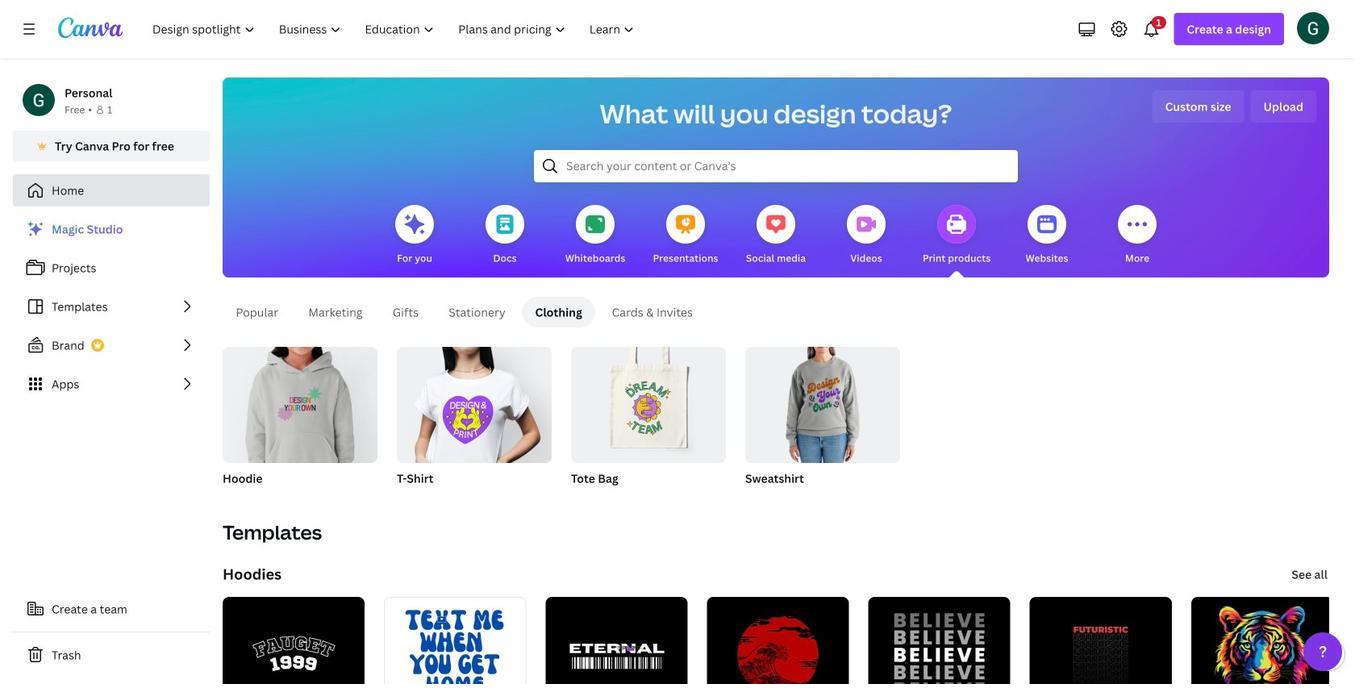 Task type: vqa. For each thing, say whether or not it's contained in the screenshot.
list
yes



Task type: describe. For each thing, give the bounding box(es) containing it.
Search search field
[[566, 151, 986, 182]]

top level navigation element
[[142, 13, 648, 45]]

greg robinson image
[[1297, 12, 1330, 44]]



Task type: locate. For each thing, give the bounding box(es) containing it.
group
[[223, 340, 378, 507], [223, 340, 378, 463], [397, 340, 552, 507], [397, 340, 552, 463], [571, 340, 726, 507], [571, 340, 726, 463], [746, 340, 900, 507], [746, 340, 900, 463]]

list
[[13, 213, 210, 400]]

None search field
[[534, 150, 1018, 182]]



